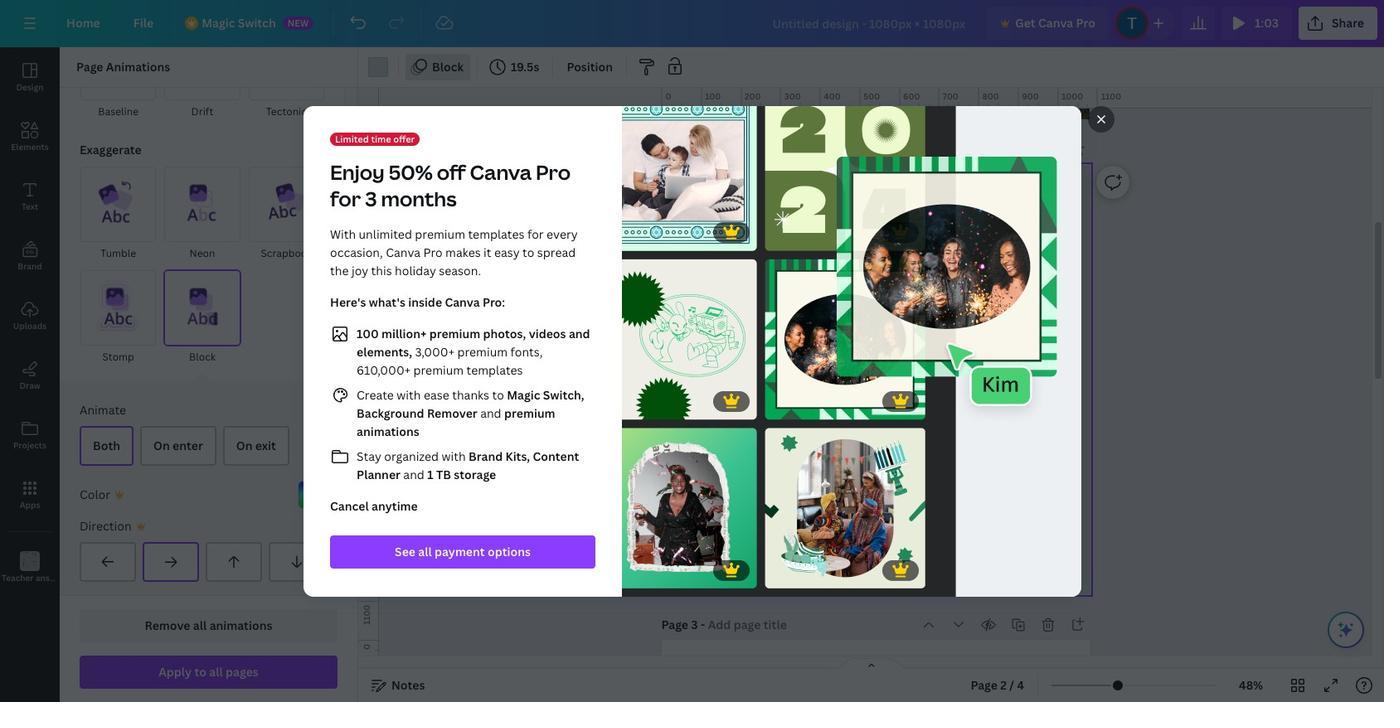 Task type: locate. For each thing, give the bounding box(es) containing it.
1 horizontal spatial chicken
[[860, 413, 890, 424]]

magic left switch,
[[507, 387, 540, 403]]

neon image
[[165, 167, 240, 242]]

color image
[[299, 482, 325, 509], [299, 482, 325, 509]]

easy
[[494, 244, 519, 260]]

with up background at the bottom left
[[396, 387, 421, 403]]

1 vertical spatial to
[[492, 387, 504, 403]]

0 vertical spatial 3
[[365, 185, 377, 212]]

animations up pages
[[210, 618, 272, 634]]

pro up holiday
[[423, 244, 442, 260]]

1 vertical spatial and
[[477, 405, 504, 421]]

premium down "photos,"
[[457, 344, 507, 360]]

2 vertical spatial and
[[403, 467, 424, 482]]

1 page title text field from the top
[[708, 143, 788, 159]]

1 vertical spatial 3
[[691, 617, 698, 633]]

block button
[[406, 54, 470, 80]]

tumble
[[101, 246, 136, 261]]

tb
[[436, 467, 451, 482]]

home link
[[53, 7, 113, 40]]

chicken
[[860, 413, 890, 424], [816, 426, 846, 437]]

design
[[16, 81, 44, 93]]

all right remove
[[193, 618, 207, 634]]

1 horizontal spatial for
[[527, 226, 544, 242]]

to right apply
[[195, 665, 207, 680]]

list
[[330, 324, 595, 484]]

enjoy 50% off canva pro for 3 months
[[330, 158, 571, 212]]

get canva pro button
[[987, 7, 1109, 40]]

on for on exit
[[236, 438, 253, 454]]

templates up "it"
[[468, 226, 524, 242]]

bites
[[907, 365, 925, 376]]

cups
[[901, 339, 919, 350]]

1 vertical spatial block
[[189, 350, 216, 365]]

pro inside enjoy 50% off canva pro for 3 months
[[536, 158, 571, 185]]

photos,
[[483, 326, 526, 341]]

see
[[395, 544, 415, 560]]

lava
[[828, 503, 846, 514]]

menu
[[852, 280, 901, 301]]

to inside list
[[492, 387, 504, 403]]

2 page title text field from the top
[[708, 617, 789, 634]]

page 2 / 4
[[971, 678, 1025, 694]]

1 vertical spatial pro
[[536, 158, 571, 185]]

0 horizontal spatial brand
[[18, 260, 42, 272]]

2 vertical spatial pro
[[423, 244, 442, 260]]

2 inside button
[[1001, 678, 1007, 694]]

butter
[[835, 413, 858, 424]]

1 on from the left
[[154, 438, 170, 454]]

2 horizontal spatial pro
[[1076, 15, 1096, 31]]

animations
[[106, 59, 170, 75]]

desserts macaroons lava cake with ice cream vanilla pudding
[[828, 471, 923, 527]]

desserts
[[846, 471, 907, 490]]

time
[[371, 132, 391, 145]]

0 vertical spatial for
[[330, 185, 361, 212]]

chili lime shrimp cups caprese garlic bread quinoa tomato salad bites
[[826, 339, 925, 376]]

0 horizontal spatial all
[[193, 618, 207, 634]]

610,000+
[[356, 362, 410, 378]]

2 horizontal spatial all
[[418, 544, 432, 560]]

1 horizontal spatial animations
[[356, 424, 419, 439]]

premium inside with unlimited premium templates for every occasion, canva pro makes it easy to spread the joy this holiday season.
[[415, 226, 465, 242]]

3 inside enjoy 50% off canva pro for 3 months
[[365, 185, 377, 212]]

anytime
[[371, 498, 417, 514]]

to right easy
[[522, 244, 534, 260]]

1 horizontal spatial magic
[[507, 387, 540, 403]]

canva inside with unlimited premium templates for every occasion, canva pro makes it easy to spread the joy this holiday season.
[[386, 244, 420, 260]]

1 horizontal spatial brand
[[468, 448, 502, 464]]

magic left switch
[[202, 15, 235, 31]]

1 vertical spatial magic
[[507, 387, 540, 403]]

side panel tab list
[[0, 47, 84, 598]]

templates up the thanks
[[466, 362, 523, 378]]

chicken up 'fresh'
[[860, 413, 890, 424]]

0 horizontal spatial magic
[[202, 15, 235, 31]]

0 horizontal spatial on
[[154, 438, 170, 454]]

canva inside enjoy 50% off canva pro for 3 months
[[470, 158, 531, 185]]

on inside button
[[154, 438, 170, 454]]

canva up holiday
[[386, 244, 420, 260]]

cake
[[848, 503, 866, 514]]

1 vertical spatial brand
[[468, 448, 502, 464]]

occasion,
[[330, 244, 383, 260]]

stomp image
[[80, 271, 156, 346]]

animations down background at the bottom left
[[356, 424, 419, 439]]

uploads
[[13, 320, 47, 332]]

0 vertical spatial brand
[[18, 260, 42, 272]]

and for and 1 tb storage
[[403, 467, 424, 482]]

page
[[76, 59, 103, 75], [662, 143, 689, 158], [662, 617, 689, 633], [971, 678, 998, 694]]

and inside 100 million+ premium photos, videos and elements,
[[569, 326, 590, 341]]

0 vertical spatial magic
[[202, 15, 235, 31]]

0 vertical spatial -
[[701, 143, 705, 158]]

page for page animations
[[76, 59, 103, 75]]

pro inside get canva pro button
[[1076, 15, 1096, 31]]

2 vertical spatial to
[[195, 665, 207, 680]]

for left every
[[527, 226, 544, 242]]

with up 'salmon'
[[847, 426, 865, 437]]

Design title text field
[[760, 7, 981, 40]]

2 vertical spatial all
[[209, 665, 223, 680]]

sour
[[826, 439, 844, 450]]

all inside see all payment options button
[[418, 544, 432, 560]]

0 horizontal spatial 3
[[365, 185, 377, 212]]

magic switch, background remover
[[356, 387, 584, 421]]

on left enter
[[154, 438, 170, 454]]

pro
[[1076, 15, 1096, 31], [536, 158, 571, 185], [423, 244, 442, 260]]

0 vertical spatial and
[[569, 326, 590, 341]]

0 horizontal spatial for
[[330, 185, 361, 212]]

stomp
[[102, 350, 134, 365]]

brand inside brand kits, content planner
[[468, 448, 502, 464]]

what's
[[368, 294, 405, 310]]

1 horizontal spatial on
[[236, 438, 253, 454]]

see all payment options
[[395, 544, 530, 560]]

1 horizontal spatial block
[[432, 59, 464, 75]]

1 vertical spatial 2
[[1001, 678, 1007, 694]]

drift image
[[165, 24, 240, 100]]

1:03
[[1255, 15, 1279, 31]]

exit
[[255, 438, 276, 454]]

1 vertical spatial chicken
[[816, 426, 846, 437]]

apps button
[[0, 465, 60, 525]]

for inside with unlimited premium templates for every occasion, canva pro makes it easy to spread the joy this holiday season.
[[527, 226, 544, 242]]

2 on from the left
[[236, 438, 253, 454]]

main menu bar
[[0, 0, 1385, 47]]

Page title text field
[[708, 143, 788, 159], [708, 617, 789, 634]]

enjoy
[[330, 158, 384, 185]]

projects button
[[0, 406, 60, 465]]

for up with
[[330, 185, 361, 212]]

magic inside main menu bar
[[202, 15, 235, 31]]

all right see
[[418, 544, 432, 560]]

on enter button
[[140, 427, 216, 467]]

direction
[[80, 519, 132, 535]]

shrimp
[[872, 339, 899, 350]]

thanks
[[452, 387, 489, 403]]

templates inside with unlimited premium templates for every occasion, canva pro makes it easy to spread the joy this holiday season.
[[468, 226, 524, 242]]

magic for switch,
[[507, 387, 540, 403]]

with
[[396, 387, 421, 403], [847, 426, 865, 437], [876, 439, 893, 450], [441, 448, 465, 464], [868, 503, 885, 514]]

premium up makes
[[415, 226, 465, 242]]

pro up every
[[536, 158, 571, 185]]

magic inside magic switch, background remover
[[507, 387, 540, 403]]

page inside button
[[971, 678, 998, 694]]

for
[[330, 185, 361, 212], [527, 226, 544, 242]]

uploads button
[[0, 286, 60, 346]]

cancel anytime
[[330, 498, 417, 514]]

planner
[[356, 467, 400, 482]]

premium down 3,000+
[[413, 362, 463, 378]]

1 horizontal spatial pro
[[536, 158, 571, 185]]

1 horizontal spatial 2
[[1001, 678, 1007, 694]]

animate
[[80, 403, 126, 418]]

brand up uploads button
[[18, 260, 42, 272]]

and right videos
[[569, 326, 590, 341]]

salmon
[[846, 439, 874, 450]]

canva assistant image
[[1336, 621, 1356, 640]]

neon
[[190, 246, 215, 261]]

brand
[[18, 260, 42, 272], [468, 448, 502, 464]]

to inside button
[[195, 665, 207, 680]]

and left 1 at left
[[403, 467, 424, 482]]

chicken up sour
[[816, 426, 846, 437]]

animations inside button
[[210, 618, 272, 634]]

1 vertical spatial templates
[[466, 362, 523, 378]]

to right the thanks
[[492, 387, 504, 403]]

remove all animations
[[145, 618, 272, 634]]

premium down switch,
[[504, 405, 555, 421]]

on inside "button"
[[236, 438, 253, 454]]

with down macaroons
[[868, 503, 885, 514]]

with inside desserts macaroons lava cake with ice cream vanilla pudding
[[868, 503, 885, 514]]

and down the thanks
[[477, 405, 504, 421]]

0 horizontal spatial 2
[[691, 143, 698, 158]]

canva
[[1039, 15, 1074, 31], [470, 158, 531, 185], [386, 244, 420, 260], [445, 294, 480, 310]]

0 horizontal spatial block
[[189, 350, 216, 365]]

0 vertical spatial pro
[[1076, 15, 1096, 31]]

inside
[[408, 294, 442, 310]]

joy
[[351, 263, 368, 278]]

for inside enjoy 50% off canva pro for 3 months
[[330, 185, 361, 212]]

2 horizontal spatial and
[[569, 326, 590, 341]]

page 3 -
[[662, 617, 708, 633]]

unlimited
[[358, 226, 412, 242]]

0 horizontal spatial animations
[[210, 618, 272, 634]]

1 horizontal spatial all
[[209, 665, 223, 680]]

block down "block" image
[[189, 350, 216, 365]]

2 - from the top
[[701, 617, 705, 633]]

0 horizontal spatial and
[[403, 467, 424, 482]]

1 vertical spatial all
[[193, 618, 207, 634]]

block left 19.5s button
[[432, 59, 464, 75]]

it
[[483, 244, 491, 260]]

1 horizontal spatial and
[[477, 405, 504, 421]]

tumble image
[[80, 167, 156, 242]]

canva right off
[[470, 158, 531, 185]]

canva right get
[[1039, 15, 1074, 31]]

chili
[[832, 339, 849, 350]]

scrapbook
[[261, 246, 312, 261]]

brand for brand
[[18, 260, 42, 272]]

1 vertical spatial for
[[527, 226, 544, 242]]

get canva pro
[[1016, 15, 1096, 31]]

videos
[[529, 326, 566, 341]]

1 - from the top
[[701, 143, 705, 158]]

garlic
[[868, 352, 890, 363]]

0 vertical spatial page title text field
[[708, 143, 788, 159]]

- for page 3 -
[[701, 617, 705, 633]]

all left pages
[[209, 665, 223, 680]]

0 vertical spatial all
[[418, 544, 432, 560]]

0 horizontal spatial pro
[[423, 244, 442, 260]]

2 horizontal spatial to
[[522, 244, 534, 260]]

brand inside button
[[18, 260, 42, 272]]

all inside remove all animations button
[[193, 618, 207, 634]]

1 horizontal spatial 3
[[691, 617, 698, 633]]

background
[[356, 405, 424, 421]]

bread
[[892, 352, 914, 363]]

0 vertical spatial block
[[432, 59, 464, 75]]

all
[[418, 544, 432, 560], [193, 618, 207, 634], [209, 665, 223, 680]]

tomato
[[855, 365, 884, 376]]

1 vertical spatial page title text field
[[708, 617, 789, 634]]

0 vertical spatial 2
[[691, 143, 698, 158]]

0 horizontal spatial to
[[195, 665, 207, 680]]

macaroons
[[855, 490, 896, 501]]

fresh
[[866, 426, 887, 437]]

0 vertical spatial animations
[[356, 424, 419, 439]]

brand for brand kits, content planner
[[468, 448, 502, 464]]

limited
[[335, 132, 369, 145]]

-
[[701, 143, 705, 158], [701, 617, 705, 633]]

0 vertical spatial templates
[[468, 226, 524, 242]]

page title text field for page 3 -
[[708, 617, 789, 634]]

notes
[[392, 678, 425, 694]]

to inside with unlimited premium templates for every occasion, canva pro makes it easy to spread the joy this holiday season.
[[522, 244, 534, 260]]

premium up 3,000+
[[429, 326, 480, 341]]

1 vertical spatial animations
[[210, 618, 272, 634]]

design button
[[0, 47, 60, 107]]

on left exit
[[236, 438, 253, 454]]

brand up storage
[[468, 448, 502, 464]]

grilled
[[891, 413, 917, 424]]

0 vertical spatial to
[[522, 244, 534, 260]]

this
[[371, 263, 392, 278]]

1 vertical spatial -
[[701, 617, 705, 633]]

pro right get
[[1076, 15, 1096, 31]]

1 horizontal spatial to
[[492, 387, 504, 403]]

templates
[[468, 226, 524, 242], [466, 362, 523, 378]]



Task type: describe. For each thing, give the bounding box(es) containing it.
enter
[[173, 438, 203, 454]]

page for page 2 / 4
[[971, 678, 998, 694]]

3,000+ premium fonts, 610,000+ premium templates
[[356, 344, 542, 378]]

with down 'fresh'
[[876, 439, 893, 450]]

on exit
[[236, 438, 276, 454]]

season.
[[439, 263, 481, 278]]

with unlimited premium templates for every occasion, canva pro makes it easy to spread the joy this holiday season.
[[330, 226, 578, 278]]

scrapbook image
[[249, 167, 324, 242]]

19.5s
[[511, 59, 540, 75]]

pro inside with unlimited premium templates for every occasion, canva pro makes it easy to spread the joy this holiday season.
[[423, 244, 442, 260]]

premium animations
[[356, 405, 555, 439]]

payment
[[434, 544, 485, 560]]

100 million+ premium photos, videos and elements,
[[356, 326, 590, 360]]

keys
[[66, 572, 84, 584]]

kits,
[[505, 448, 530, 464]]

get
[[1016, 15, 1036, 31]]

baseline button
[[80, 24, 157, 121]]

stay
[[356, 448, 381, 464]]

premium inside premium animations
[[504, 405, 555, 421]]

4
[[1017, 678, 1025, 694]]

50%
[[388, 158, 432, 185]]

scrapbook button
[[248, 166, 325, 263]]

2 for -
[[691, 143, 698, 158]]

draw
[[19, 380, 40, 392]]

2 for /
[[1001, 678, 1007, 694]]

;
[[29, 574, 31, 585]]

new
[[288, 17, 309, 29]]

on exit button
[[223, 427, 289, 467]]

block image
[[165, 271, 240, 346]]

19.5s button
[[484, 54, 546, 80]]

remove
[[145, 618, 190, 634]]

animations inside premium animations
[[356, 424, 419, 439]]

appetizers
[[839, 320, 914, 339]]

entrees
[[849, 394, 904, 413]]

block button
[[164, 270, 241, 367]]

offer
[[393, 132, 415, 145]]

all inside apply to all pages button
[[209, 665, 223, 680]]

elements button
[[0, 107, 60, 167]]

0 horizontal spatial chicken
[[816, 426, 846, 437]]

options
[[487, 544, 530, 560]]

canva inside button
[[1039, 15, 1074, 31]]

/
[[1010, 678, 1015, 694]]

with
[[330, 226, 356, 242]]

storage
[[454, 467, 496, 482]]

block inside popup button
[[432, 59, 464, 75]]

with up and 1 tb storage
[[441, 448, 465, 464]]

stay organized with
[[356, 448, 468, 464]]

the
[[330, 263, 348, 278]]

color
[[80, 487, 110, 503]]

0 vertical spatial chicken
[[860, 413, 890, 424]]

switch,
[[543, 387, 584, 403]]

all for animations
[[193, 618, 207, 634]]

caprese
[[837, 352, 866, 363]]

all for payment
[[418, 544, 432, 560]]

on for on enter
[[154, 438, 170, 454]]

apply to all pages
[[159, 665, 259, 680]]

show pages image
[[832, 658, 911, 671]]

remover
[[427, 405, 477, 421]]

and for and
[[477, 405, 504, 421]]

home
[[66, 15, 100, 31]]

projects
[[13, 440, 46, 451]]

fonts,
[[510, 344, 542, 360]]

drift button
[[164, 24, 241, 121]]

block inside button
[[189, 350, 216, 365]]

see all payment options button
[[330, 536, 595, 569]]

notes button
[[365, 673, 432, 699]]

baseline
[[98, 104, 139, 118]]

list containing 100 million+ premium photos, videos and elements,
[[330, 324, 595, 484]]

both
[[93, 438, 120, 454]]

and 1 tb storage
[[400, 467, 496, 482]]

answer
[[36, 572, 64, 584]]

canva left pro:
[[445, 294, 480, 310]]

every
[[546, 226, 578, 242]]

magic for switch
[[202, 15, 235, 31]]

lime
[[851, 339, 870, 350]]

- for page 2 -
[[701, 143, 705, 158]]

templates inside 3,000+ premium fonts, 610,000+ premium templates
[[466, 362, 523, 378]]

pudding
[[874, 516, 905, 527]]

elements
[[11, 141, 49, 153]]

content
[[533, 448, 579, 464]]

create
[[356, 387, 394, 403]]

neon button
[[164, 166, 241, 263]]

draw button
[[0, 346, 60, 406]]

1
[[427, 467, 433, 482]]

text
[[21, 201, 38, 212]]

page title text field for page 2 -
[[708, 143, 788, 159]]

million+
[[381, 326, 426, 341]]

switch
[[238, 15, 276, 31]]

pages
[[226, 665, 259, 680]]

exaggerate
[[80, 142, 142, 157]]

ice
[[887, 503, 898, 514]]

page for page 2 -
[[662, 143, 689, 158]]

100
[[356, 326, 378, 341]]

organized
[[384, 448, 438, 464]]

premium inside 100 million+ premium photos, videos and elements,
[[429, 326, 480, 341]]

both button
[[80, 427, 134, 467]]

magic switch
[[202, 15, 276, 31]]

salsa
[[917, 426, 936, 437]]

remove all animations button
[[80, 610, 338, 643]]

stomp button
[[80, 270, 157, 367]]

page for page 3 -
[[662, 617, 689, 633]]



Task type: vqa. For each thing, say whether or not it's contained in the screenshot.
the rightmost LMS
no



